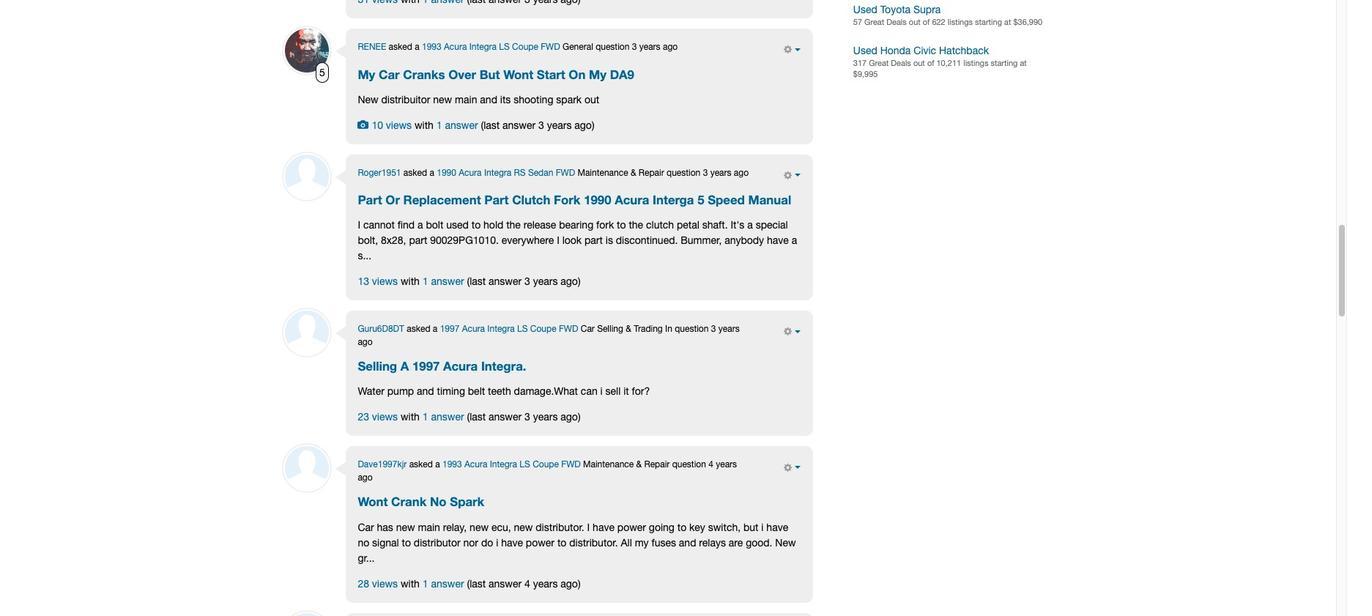 Task type: vqa. For each thing, say whether or not it's contained in the screenshot.
POWER
yes



Task type: describe. For each thing, give the bounding box(es) containing it.
a up no
[[435, 460, 440, 470]]

views for a
[[372, 411, 398, 423]]

key
[[690, 521, 706, 533]]

acura up clutch
[[615, 193, 650, 207]]

fwd for clutch
[[556, 168, 575, 178]]

1993 acura integra ls coupe fwd link for spark
[[443, 460, 581, 470]]

new right ecu,
[[514, 521, 533, 533]]

a right find
[[418, 219, 423, 231]]

start
[[537, 67, 566, 82]]

90029pg1010.
[[430, 235, 499, 246]]

shooting
[[514, 94, 554, 105]]

fork
[[597, 219, 614, 231]]

views for crank
[[372, 578, 398, 590]]

1990 acura integra rs sedan fwd link
[[437, 168, 575, 178]]

asked for replacement
[[404, 168, 427, 178]]

a
[[401, 359, 409, 374]]

everywhere
[[502, 235, 554, 246]]

discontinued.
[[616, 235, 678, 246]]

23 views link
[[358, 411, 398, 423]]

2 vertical spatial out
[[585, 94, 600, 105]]

have left going
[[593, 521, 615, 533]]

spark
[[556, 94, 582, 105]]

sedan
[[528, 168, 554, 178]]

or
[[386, 193, 400, 207]]

1 vertical spatial 4
[[525, 578, 530, 590]]

1993 acura integra ls coupe fwd link for over
[[422, 42, 560, 52]]

distribuitor
[[381, 94, 430, 105]]

years right general
[[640, 42, 661, 52]]

teeth
[[488, 386, 511, 397]]

at inside used toyota supra 57 great deals out of 622 listings starting at $36,990
[[1005, 18, 1012, 26]]

ago) for spark
[[561, 578, 581, 590]]

nor
[[464, 537, 479, 549]]

1 horizontal spatial power
[[618, 521, 646, 533]]

asked for no
[[409, 460, 433, 470]]

deals inside used honda civic hatchback 317 great deals out of 10,211 listings starting at $9,995
[[891, 58, 912, 67]]

3 down damage.what
[[525, 411, 530, 423]]

1 for no
[[423, 578, 428, 590]]

pump
[[388, 386, 414, 397]]

integra for integra.
[[488, 324, 515, 334]]

new down cranks
[[433, 94, 452, 105]]

years down spark
[[547, 119, 572, 131]]

relays
[[699, 537, 726, 549]]

integra.
[[481, 359, 526, 374]]

i cannot find a bolt used to hold the release bearing fork to the clutch petal shaft.  it's a special bolt,  8x28,  part 90029pg1010.  everywhere i look part is discontinued.  bummer, anybody have a s...
[[358, 219, 797, 262]]

selling a 1997 acura integra. link
[[358, 359, 526, 374]]

1 part from the left
[[358, 193, 382, 207]]

shaft.
[[703, 219, 728, 231]]

it
[[624, 386, 629, 397]]

0 horizontal spatial 5
[[320, 67, 325, 78]]

5 inside part or replacement part  clutch fork  1990 acura interga  5 speed manual link
[[698, 193, 705, 207]]

1 down new distribuitor new main and its shooting spark out
[[437, 119, 442, 131]]

answer down its on the left of the page
[[503, 119, 536, 131]]

general
[[563, 42, 593, 52]]

clutch
[[512, 193, 551, 207]]

to left the key
[[678, 521, 687, 533]]

on
[[569, 67, 586, 82]]

anybody
[[725, 235, 764, 246]]

3 up speed
[[703, 168, 708, 178]]

answer down distributor
[[431, 578, 464, 590]]

have inside i cannot find a bolt used to hold the release bearing fork to the clutch petal shaft.  it's a special bolt,  8x28,  part 90029pg1010.  everywhere i look part is discontinued.  bummer, anybody have a s...
[[767, 235, 789, 246]]

with for replacement
[[401, 276, 420, 287]]

interga
[[653, 193, 694, 207]]

622
[[932, 18, 946, 26]]

ago) down spark
[[575, 119, 595, 131]]

ago) for part
[[561, 276, 581, 287]]

answer down new distribuitor new main and its shooting spark out
[[445, 119, 478, 131]]

speed
[[708, 193, 745, 207]]

ago inside car selling & trading in             question             3 years ago
[[358, 337, 373, 348]]

1 my from the left
[[358, 67, 375, 82]]

28 views link
[[358, 578, 398, 590]]

years down the car has new main relay, new ecu, new distributor. i  have power going to key switch, but i have no  signal to distributor nor do i have power to  distributor. all my fuses and relays are good. new gr...
[[533, 578, 558, 590]]

years down damage.what
[[533, 411, 558, 423]]

3 up da9
[[632, 42, 637, 52]]

no
[[430, 495, 447, 510]]

question inside car selling & trading in             question             3 years ago
[[675, 324, 709, 334]]

1 for 1997
[[423, 411, 428, 423]]

fork
[[554, 193, 581, 207]]

answer down timing in the bottom of the page
[[431, 411, 464, 423]]

special
[[756, 219, 788, 231]]

selling inside car selling & trading in             question             3 years ago
[[597, 324, 624, 334]]

acura inside 'link'
[[443, 359, 478, 374]]

1 answer link down distributor
[[423, 578, 464, 590]]

57
[[854, 18, 863, 26]]

bearing
[[559, 219, 594, 231]]

3 down shooting
[[539, 119, 544, 131]]

ls for but
[[499, 42, 510, 52]]

i inside the car has new main relay, new ecu, new distributor. i  have power going to key switch, but i have no  signal to distributor nor do i have power to  distributor. all my fuses and relays are good. new gr...
[[587, 521, 590, 533]]

relay,
[[443, 521, 467, 533]]

maintenance inside maintenance & repair             question             4 years ago
[[583, 460, 634, 470]]

guru6d8dt link
[[358, 324, 404, 334]]

to right fork
[[617, 219, 626, 231]]

look
[[563, 235, 582, 246]]

with down distribuitor
[[415, 119, 434, 131]]

1 vertical spatial i
[[557, 235, 560, 246]]

0 vertical spatial i
[[358, 219, 361, 231]]

main for no
[[418, 521, 440, 533]]

roger1951
[[358, 168, 401, 178]]

a right anybody
[[792, 235, 797, 246]]

belt
[[468, 386, 485, 397]]

no
[[358, 537, 369, 549]]

views for or
[[372, 276, 398, 287]]

1 vertical spatial wont
[[358, 495, 388, 510]]

question up da9
[[596, 42, 630, 52]]

0 vertical spatial 1990
[[437, 168, 456, 178]]

roger1951 link
[[358, 168, 401, 178]]

years down everywhere
[[533, 276, 558, 287]]

my car cranks over but wont start on my da9
[[358, 67, 635, 82]]

manual
[[749, 193, 792, 207]]

ago inside maintenance & repair             question             4 years ago
[[358, 473, 373, 483]]

supra
[[914, 4, 941, 15]]

2 part from the left
[[485, 193, 509, 207]]

2 my from the left
[[589, 67, 607, 82]]

0 vertical spatial i
[[601, 386, 603, 397]]

ago) for acura
[[561, 411, 581, 423]]

$9,995
[[854, 70, 878, 79]]

listings inside used toyota supra 57 great deals out of 622 listings starting at $36,990
[[948, 18, 973, 26]]

have down ecu,
[[501, 537, 523, 549]]

release
[[524, 219, 556, 231]]

roger1951 asked a 1990 acura integra rs sedan fwd maintenance & repair             question             3 years ago
[[358, 168, 749, 178]]

(last for acura
[[467, 411, 486, 423]]

toyota
[[881, 4, 911, 15]]

used for used toyota supra
[[854, 4, 878, 15]]

integra for but
[[469, 42, 497, 52]]

1993 for no
[[443, 460, 462, 470]]

and inside the car has new main relay, new ecu, new distributor. i  have power going to key switch, but i have no  signal to distributor nor do i have power to  distributor. all my fuses and relays are good. new gr...
[[679, 537, 697, 549]]

years up speed
[[711, 168, 732, 178]]

cannot
[[363, 219, 395, 231]]

1 answer link for but
[[437, 119, 478, 131]]

bolt
[[426, 219, 444, 231]]

used honda civic hatchback 317 great deals out of 10,211 listings starting at $9,995
[[854, 44, 1027, 79]]

can
[[581, 386, 598, 397]]

rs
[[514, 168, 526, 178]]

acura for part
[[459, 168, 482, 178]]

wont crank no spark
[[358, 495, 485, 510]]

to right signal
[[402, 537, 411, 549]]

has
[[377, 521, 393, 533]]

10,211
[[937, 58, 962, 67]]

car inside my car cranks over but wont start on my da9 link
[[379, 67, 400, 82]]

2 the from the left
[[629, 219, 644, 231]]

clutch
[[646, 219, 674, 231]]

used honda civic hatchback link
[[854, 44, 989, 56]]

switch,
[[708, 521, 741, 533]]

3 inside car selling & trading in             question             3 years ago
[[711, 324, 716, 334]]

acura for over
[[444, 42, 467, 52]]

part or replacement part  clutch fork  1990 acura interga  5 speed manual link
[[358, 193, 792, 208]]

out inside used toyota supra 57 great deals out of 622 listings starting at $36,990
[[909, 18, 921, 26]]

gr...
[[358, 552, 375, 564]]

answer down do
[[489, 578, 522, 590]]

years inside car selling & trading in             question             3 years ago
[[719, 324, 740, 334]]

integra down the 23 views with 1 answer (last answer 3 years ago)
[[490, 460, 517, 470]]

to left hold
[[472, 219, 481, 231]]

car for ago
[[581, 324, 595, 334]]

car selling & trading in             question             3 years ago
[[358, 324, 740, 348]]

2 part from the left
[[585, 235, 603, 246]]

years inside maintenance & repair             question             4 years ago
[[716, 460, 737, 470]]

with for 1997
[[401, 411, 420, 423]]

wont crank no spark link
[[358, 495, 485, 510]]

& inside maintenance & repair             question             4 years ago
[[636, 460, 642, 470]]

asked for 1997
[[407, 324, 431, 334]]

water
[[358, 386, 385, 397]]

1 horizontal spatial and
[[480, 94, 498, 105]]

0 vertical spatial &
[[631, 168, 636, 178]]

hold
[[484, 219, 504, 231]]

used toyota supra link
[[854, 4, 941, 15]]

spark
[[450, 495, 485, 510]]

13 views link
[[358, 276, 398, 287]]

8x28,
[[381, 235, 406, 246]]



Task type: locate. For each thing, give the bounding box(es) containing it.
acura for acura
[[462, 324, 485, 334]]

1 used from the top
[[854, 4, 878, 15]]

1 vertical spatial 1997
[[413, 359, 440, 374]]

of down civic
[[928, 58, 935, 67]]

&
[[631, 168, 636, 178], [626, 324, 632, 334], [636, 460, 642, 470]]

1 vertical spatial power
[[526, 537, 555, 549]]

my
[[358, 67, 375, 82], [589, 67, 607, 82]]

asked right renee link
[[389, 42, 412, 52]]

0 horizontal spatial 1993
[[422, 42, 442, 52]]

0 vertical spatial 1993
[[422, 42, 442, 52]]

integra for clutch
[[484, 168, 512, 178]]

ls for integra.
[[517, 324, 528, 334]]

fuses
[[652, 537, 676, 549]]

answer down the water pump and timing belt teeth damage.what can i sell it for?
[[489, 411, 522, 423]]

ago)
[[575, 119, 595, 131], [561, 276, 581, 287], [561, 411, 581, 423], [561, 578, 581, 590]]

10 views
[[372, 119, 412, 131]]

damage.what
[[514, 386, 578, 397]]

0 horizontal spatial wont
[[358, 495, 388, 510]]

maintenance
[[578, 168, 628, 178], [583, 460, 634, 470]]

wont up has
[[358, 495, 388, 510]]

new
[[358, 94, 379, 105], [776, 537, 796, 549]]

part left is
[[585, 235, 603, 246]]

1 vertical spatial used
[[854, 44, 878, 56]]

used for used honda civic hatchback
[[854, 44, 878, 56]]

power up all
[[618, 521, 646, 533]]

new right has
[[396, 521, 415, 533]]

0 horizontal spatial 4
[[525, 578, 530, 590]]

starting up the hatchback
[[975, 18, 1002, 26]]

starting inside used honda civic hatchback 317 great deals out of 10,211 listings starting at $9,995
[[991, 58, 1018, 67]]

selling a 1997 acura integra.
[[358, 359, 526, 374]]

1 vertical spatial of
[[928, 58, 935, 67]]

part or replacement part  clutch fork  1990 acura interga  5 speed manual
[[358, 193, 792, 207]]

0 vertical spatial maintenance
[[578, 168, 628, 178]]

bummer,
[[681, 235, 722, 246]]

main for cranks
[[455, 94, 477, 105]]

0 horizontal spatial i
[[358, 219, 361, 231]]

0 horizontal spatial selling
[[358, 359, 397, 374]]

repair inside maintenance & repair             question             4 years ago
[[644, 460, 670, 470]]

2 horizontal spatial car
[[581, 324, 595, 334]]

water pump and timing belt teeth damage.what can i sell it for?
[[358, 386, 650, 397]]

it's
[[731, 219, 745, 231]]

main inside the car has new main relay, new ecu, new distributor. i  have power going to key switch, but i have no  signal to distributor nor do i have power to  distributor. all my fuses and relays are good. new gr...
[[418, 521, 440, 533]]

1990
[[437, 168, 456, 178], [584, 193, 612, 207]]

1 vertical spatial main
[[418, 521, 440, 533]]

distributor
[[414, 537, 461, 549]]

the right hold
[[507, 219, 521, 231]]

2 vertical spatial coupe
[[533, 460, 559, 470]]

1 answer link down 90029pg1010.
[[423, 276, 464, 287]]

1997 right a
[[413, 359, 440, 374]]

coupe
[[512, 42, 539, 52], [530, 324, 557, 334], [533, 460, 559, 470]]

1 horizontal spatial 1990
[[584, 193, 612, 207]]

integra up but
[[469, 42, 497, 52]]

1 vertical spatial distributor.
[[570, 537, 618, 549]]

main down over
[[455, 94, 477, 105]]

question up interga on the top
[[667, 168, 701, 178]]

1 vertical spatial 5
[[698, 193, 705, 207]]

1 horizontal spatial at
[[1020, 58, 1027, 67]]

all
[[621, 537, 632, 549]]

1 horizontal spatial i
[[601, 386, 603, 397]]

question right "in"
[[675, 324, 709, 334]]

part up hold
[[485, 193, 509, 207]]

1 horizontal spatial part
[[485, 193, 509, 207]]

1993 up cranks
[[422, 42, 442, 52]]

1 horizontal spatial my
[[589, 67, 607, 82]]

listings right 622
[[948, 18, 973, 26]]

integra up the integra.
[[488, 324, 515, 334]]

timing
[[437, 386, 465, 397]]

repair
[[639, 168, 664, 178], [644, 460, 670, 470]]

1 vertical spatial starting
[[991, 58, 1018, 67]]

car up no
[[358, 521, 374, 533]]

0 vertical spatial 5
[[320, 67, 325, 78]]

1 horizontal spatial main
[[455, 94, 477, 105]]

1 right 13 views link
[[423, 276, 428, 287]]

(last down new distribuitor new main and its shooting spark out
[[481, 119, 500, 131]]

used inside used toyota supra 57 great deals out of 622 listings starting at $36,990
[[854, 4, 878, 15]]

0 horizontal spatial new
[[358, 94, 379, 105]]

1 horizontal spatial part
[[585, 235, 603, 246]]

1 horizontal spatial i
[[557, 235, 560, 246]]

1997 up selling a 1997 acura integra.
[[440, 324, 460, 334]]

years right "in"
[[719, 324, 740, 334]]

(last for part
[[467, 276, 486, 287]]

1 vertical spatial i
[[762, 521, 764, 533]]

1997 inside 'link'
[[413, 359, 440, 374]]

power
[[618, 521, 646, 533], [526, 537, 555, 549]]

car up distribuitor
[[379, 67, 400, 82]]

fwd
[[541, 42, 560, 52], [556, 168, 575, 178], [559, 324, 578, 334], [562, 460, 581, 470]]

0 horizontal spatial main
[[418, 521, 440, 533]]

1 horizontal spatial 4
[[709, 460, 714, 470]]

deals down used toyota supra link
[[887, 18, 907, 26]]

acura
[[444, 42, 467, 52], [459, 168, 482, 178], [615, 193, 650, 207], [462, 324, 485, 334], [443, 359, 478, 374], [465, 460, 488, 470]]

(last down belt
[[467, 411, 486, 423]]

have up the good.
[[767, 521, 789, 533]]

1 horizontal spatial the
[[629, 219, 644, 231]]

crank
[[391, 495, 427, 510]]

of inside used toyota supra 57 great deals out of 622 listings starting at $36,990
[[923, 18, 930, 26]]

0 vertical spatial coupe
[[512, 42, 539, 52]]

1 vertical spatial maintenance
[[583, 460, 634, 470]]

renee
[[358, 42, 386, 52]]

wont down renee asked a 1993 acura integra ls coupe fwd general             question             3 years ago
[[504, 67, 534, 82]]

& inside car selling & trading in             question             3 years ago
[[626, 324, 632, 334]]

part down find
[[409, 235, 427, 246]]

and
[[480, 94, 498, 105], [417, 386, 434, 397], [679, 537, 697, 549]]

1 for replacement
[[423, 276, 428, 287]]

1 vertical spatial at
[[1020, 58, 1027, 67]]

at left $36,990
[[1005, 18, 1012, 26]]

listings down the hatchback
[[964, 58, 989, 67]]

13
[[358, 276, 369, 287]]

of left 622
[[923, 18, 930, 26]]

1 vertical spatial 1993
[[443, 460, 462, 470]]

a right it's
[[748, 219, 753, 231]]

2 vertical spatial i
[[587, 521, 590, 533]]

listings inside used honda civic hatchback 317 great deals out of 10,211 listings starting at $9,995
[[964, 58, 989, 67]]

bolt,
[[358, 235, 378, 246]]

trading
[[634, 324, 663, 334]]

1997
[[440, 324, 460, 334], [413, 359, 440, 374]]

views right 10
[[386, 119, 412, 131]]

i right but
[[762, 521, 764, 533]]

0 vertical spatial wont
[[504, 67, 534, 82]]

with right 28 views link at bottom
[[401, 578, 420, 590]]

1 horizontal spatial 1993
[[443, 460, 462, 470]]

going
[[649, 521, 675, 533]]

10 views link
[[358, 119, 412, 131]]

2 horizontal spatial i
[[762, 521, 764, 533]]

0 vertical spatial selling
[[597, 324, 624, 334]]

0 vertical spatial listings
[[948, 18, 973, 26]]

4
[[709, 460, 714, 470], [525, 578, 530, 590]]

have
[[767, 235, 789, 246], [593, 521, 615, 533], [767, 521, 789, 533], [501, 537, 523, 549]]

0 horizontal spatial power
[[526, 537, 555, 549]]

1 answer link for clutch
[[423, 276, 464, 287]]

fwd for integra.
[[559, 324, 578, 334]]

1 the from the left
[[507, 219, 521, 231]]

over
[[449, 67, 476, 82]]

and left its on the left of the page
[[480, 94, 498, 105]]

guru6d8dt
[[358, 324, 404, 334]]

new up do
[[470, 521, 489, 533]]

1 vertical spatial 1993 acura integra ls coupe fwd link
[[443, 460, 581, 470]]

23
[[358, 411, 369, 423]]

0 vertical spatial 1993 acura integra ls coupe fwd link
[[422, 42, 560, 52]]

0 vertical spatial at
[[1005, 18, 1012, 26]]

(last down 'nor'
[[467, 578, 486, 590]]

0 horizontal spatial the
[[507, 219, 521, 231]]

answer down everywhere
[[489, 276, 522, 287]]

is
[[606, 235, 613, 246]]

1 vertical spatial and
[[417, 386, 434, 397]]

to
[[472, 219, 481, 231], [617, 219, 626, 231], [678, 521, 687, 533], [402, 537, 411, 549], [558, 537, 567, 549]]

2 horizontal spatial i
[[587, 521, 590, 533]]

1 down distributor
[[423, 578, 428, 590]]

a up replacement
[[430, 168, 434, 178]]

maintenance & repair             question             4 years ago
[[358, 460, 737, 483]]

of
[[923, 18, 930, 26], [928, 58, 935, 67]]

signal
[[372, 537, 399, 549]]

0 vertical spatial out
[[909, 18, 921, 26]]

new up 10
[[358, 94, 379, 105]]

fwd for but
[[541, 42, 560, 52]]

views
[[386, 119, 412, 131], [372, 276, 398, 287], [372, 411, 398, 423], [372, 578, 398, 590]]

used inside used honda civic hatchback 317 great deals out of 10,211 listings starting at $9,995
[[854, 44, 878, 56]]

acura up timing in the bottom of the page
[[443, 359, 478, 374]]

0 horizontal spatial 1990
[[437, 168, 456, 178]]

sell
[[606, 386, 621, 397]]

0 vertical spatial car
[[379, 67, 400, 82]]

renee asked a 1993 acura integra ls coupe fwd general             question             3 years ago
[[358, 42, 678, 52]]

deals inside used toyota supra 57 great deals out of 622 listings starting at $36,990
[[887, 18, 907, 26]]

0 vertical spatial of
[[923, 18, 930, 26]]

0 horizontal spatial part
[[409, 235, 427, 246]]

with for no
[[401, 578, 420, 590]]

with down pump
[[401, 411, 420, 423]]

years
[[640, 42, 661, 52], [547, 119, 572, 131], [711, 168, 732, 178], [533, 276, 558, 287], [719, 324, 740, 334], [533, 411, 558, 423], [716, 460, 737, 470], [533, 578, 558, 590]]

guru6d8dt asked a 1997 acura integra ls coupe fwd
[[358, 324, 578, 334]]

1 vertical spatial listings
[[964, 58, 989, 67]]

part
[[358, 193, 382, 207], [485, 193, 509, 207]]

1 part from the left
[[409, 235, 427, 246]]

with right 13 views link
[[401, 276, 420, 287]]

1 vertical spatial selling
[[358, 359, 397, 374]]

0 horizontal spatial part
[[358, 193, 382, 207]]

0 vertical spatial main
[[455, 94, 477, 105]]

selling inside 'link'
[[358, 359, 397, 374]]

deals down honda
[[891, 58, 912, 67]]

used
[[446, 219, 469, 231]]

1 vertical spatial great
[[869, 58, 889, 67]]

2 vertical spatial &
[[636, 460, 642, 470]]

1 horizontal spatial selling
[[597, 324, 624, 334]]

2 vertical spatial car
[[358, 521, 374, 533]]

at inside used honda civic hatchback 317 great deals out of 10,211 listings starting at $9,995
[[1020, 58, 1027, 67]]

acura up over
[[444, 42, 467, 52]]

car inside the car has new main relay, new ecu, new distributor. i  have power going to key switch, but i have no  signal to distributor nor do i have power to  distributor. all my fuses and relays are good. new gr...
[[358, 521, 374, 533]]

part
[[409, 235, 427, 246], [585, 235, 603, 246]]

1 answer link down timing in the bottom of the page
[[423, 411, 464, 423]]

coupe for integra.
[[530, 324, 557, 334]]

of inside used honda civic hatchback 317 great deals out of 10,211 listings starting at $9,995
[[928, 58, 935, 67]]

to left all
[[558, 537, 567, 549]]

new inside the car has new main relay, new ecu, new distributor. i  have power going to key switch, but i have no  signal to distributor nor do i have power to  distributor. all my fuses and relays are good. new gr...
[[776, 537, 796, 549]]

3 right "in"
[[711, 324, 716, 334]]

with 1 answer (last answer 3 years ago)
[[415, 119, 595, 131]]

views right 13
[[372, 276, 398, 287]]

4 up switch,
[[709, 460, 714, 470]]

acura down "13 views with 1 answer (last answer 3 years ago)"
[[462, 324, 485, 334]]

0 vertical spatial 4
[[709, 460, 714, 470]]

0 vertical spatial starting
[[975, 18, 1002, 26]]

0 vertical spatial repair
[[639, 168, 664, 178]]

0 vertical spatial used
[[854, 4, 878, 15]]

main
[[455, 94, 477, 105], [418, 521, 440, 533]]

0 horizontal spatial and
[[417, 386, 434, 397]]

1 vertical spatial deals
[[891, 58, 912, 67]]

asked for cranks
[[389, 42, 412, 52]]

0 vertical spatial deals
[[887, 18, 907, 26]]

out inside used honda civic hatchback 317 great deals out of 10,211 listings starting at $9,995
[[914, 58, 925, 67]]

out
[[909, 18, 921, 26], [914, 58, 925, 67], [585, 94, 600, 105]]

1993 acura integra ls coupe fwd link up but
[[422, 42, 560, 52]]

1 vertical spatial ls
[[517, 324, 528, 334]]

great inside used toyota supra 57 great deals out of 622 listings starting at $36,990
[[865, 18, 885, 26]]

3
[[632, 42, 637, 52], [539, 119, 544, 131], [703, 168, 708, 178], [525, 276, 530, 287], [711, 324, 716, 334], [525, 411, 530, 423]]

renee link
[[358, 42, 386, 52]]

0 horizontal spatial car
[[358, 521, 374, 533]]

1 vertical spatial new
[[776, 537, 796, 549]]

at down $36,990
[[1020, 58, 1027, 67]]

2 used from the top
[[854, 44, 878, 56]]

0 vertical spatial distributor.
[[536, 521, 585, 533]]

used toyota supra 57 great deals out of 622 listings starting at $36,990
[[854, 4, 1043, 26]]

asked up wont crank no spark
[[409, 460, 433, 470]]

ago) down damage.what
[[561, 411, 581, 423]]

deals
[[887, 18, 907, 26], [891, 58, 912, 67]]

starting down $36,990
[[991, 58, 1018, 67]]

0 horizontal spatial my
[[358, 67, 375, 82]]

i down maintenance & repair             question             4 years ago
[[587, 521, 590, 533]]

power right do
[[526, 537, 555, 549]]

i
[[358, 219, 361, 231], [557, 235, 560, 246], [587, 521, 590, 533]]

answer down 90029pg1010.
[[431, 276, 464, 287]]

5
[[320, 67, 325, 78], [698, 193, 705, 207]]

acura up replacement
[[459, 168, 482, 178]]

1 vertical spatial car
[[581, 324, 595, 334]]

great up $9,995
[[869, 58, 889, 67]]

(last for spark
[[467, 578, 486, 590]]

good.
[[746, 537, 773, 549]]

question up the key
[[672, 460, 706, 470]]

petal
[[677, 219, 700, 231]]

starting inside used toyota supra 57 great deals out of 622 listings starting at $36,990
[[975, 18, 1002, 26]]

ago) down look
[[561, 276, 581, 287]]

ago) down the car has new main relay, new ecu, new distributor. i  have power going to key switch, but i have no  signal to distributor nor do i have power to  distributor. all my fuses and relays are good. new gr...
[[561, 578, 581, 590]]

distributor.
[[536, 521, 585, 533], [570, 537, 618, 549]]

1 vertical spatial &
[[626, 324, 632, 334]]

1 vertical spatial coupe
[[530, 324, 557, 334]]

acura for spark
[[465, 460, 488, 470]]

0 vertical spatial great
[[865, 18, 885, 26]]

10
[[372, 119, 383, 131]]

1 horizontal spatial wont
[[504, 67, 534, 82]]

0 vertical spatial 1997
[[440, 324, 460, 334]]

1 vertical spatial repair
[[644, 460, 670, 470]]

a up cranks
[[415, 42, 420, 52]]

1993 for cranks
[[422, 42, 442, 52]]

ls
[[499, 42, 510, 52], [517, 324, 528, 334], [520, 460, 530, 470]]

used up 317
[[854, 44, 878, 56]]

my car cranks over but wont start on my da9 link
[[358, 67, 635, 82]]

1 answer link down new distribuitor new main and its shooting spark out
[[437, 119, 478, 131]]

4 down the car has new main relay, new ecu, new distributor. i  have power going to key switch, but i have no  signal to distributor nor do i have power to  distributor. all my fuses and relays are good. new gr...
[[525, 578, 530, 590]]

at
[[1005, 18, 1012, 26], [1020, 58, 1027, 67]]

1 answer link for integra.
[[423, 411, 464, 423]]

views right 23
[[372, 411, 398, 423]]

4 inside maintenance & repair             question             4 years ago
[[709, 460, 714, 470]]

0 horizontal spatial at
[[1005, 18, 1012, 26]]

car for distributor.
[[358, 521, 374, 533]]

1 horizontal spatial new
[[776, 537, 796, 549]]

great right 57
[[865, 18, 885, 26]]

and down the key
[[679, 537, 697, 549]]

repair up going
[[644, 460, 670, 470]]

dave1997kjr asked a 1993 acura integra ls coupe fwd
[[358, 460, 581, 470]]

out down supra
[[909, 18, 921, 26]]

hatchback
[[939, 44, 989, 56]]

3 down everywhere
[[525, 276, 530, 287]]

civic
[[914, 44, 937, 56]]

da9
[[610, 67, 635, 82]]

car has new main relay, new ecu, new distributor. i  have power going to key switch, but i have no  signal to distributor nor do i have power to  distributor. all my fuses and relays are good. new gr...
[[358, 521, 796, 564]]

ecu,
[[492, 521, 511, 533]]

my down renee link
[[358, 67, 375, 82]]

new
[[433, 94, 452, 105], [396, 521, 415, 533], [470, 521, 489, 533], [514, 521, 533, 533]]

i left look
[[557, 235, 560, 246]]

2 vertical spatial ls
[[520, 460, 530, 470]]

coupe for but
[[512, 42, 539, 52]]

car inside car selling & trading in             question             3 years ago
[[581, 324, 595, 334]]

1 horizontal spatial car
[[379, 67, 400, 82]]

2 vertical spatial and
[[679, 537, 697, 549]]

great inside used honda civic hatchback 317 great deals out of 10,211 listings starting at $9,995
[[869, 58, 889, 67]]

a up selling a 1997 acura integra.
[[433, 324, 438, 334]]

distributor. left all
[[570, 537, 618, 549]]

0 horizontal spatial i
[[496, 537, 499, 549]]

used up 57
[[854, 4, 878, 15]]

28 views with 1 answer (last answer 4 years ago)
[[358, 578, 581, 590]]

0 vertical spatial and
[[480, 94, 498, 105]]

1 vertical spatial 1990
[[584, 193, 612, 207]]

2 vertical spatial i
[[496, 537, 499, 549]]

1997 acura integra ls coupe fwd link
[[440, 324, 578, 334]]

question inside maintenance & repair             question             4 years ago
[[672, 460, 706, 470]]

1990 up replacement
[[437, 168, 456, 178]]

are
[[729, 537, 743, 549]]

do
[[481, 537, 493, 549]]

car
[[379, 67, 400, 82], [581, 324, 595, 334], [358, 521, 374, 533]]

1990 up fork
[[584, 193, 612, 207]]

0 vertical spatial ls
[[499, 42, 510, 52]]

repair up interga on the top
[[639, 168, 664, 178]]



